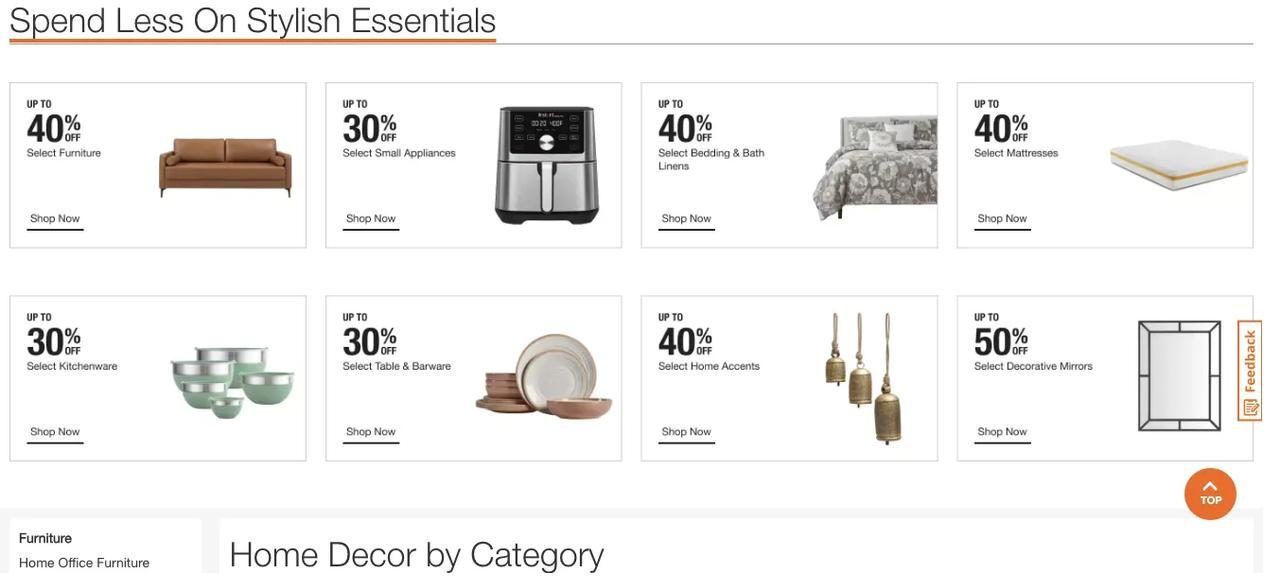 Task type: describe. For each thing, give the bounding box(es) containing it.
up to 30% off select kitchenware image
[[9, 296, 306, 462]]

up to 30% off select small kitchen appliances image
[[325, 83, 622, 249]]

up to 40% off select home accents image
[[641, 296, 938, 462]]

1 vertical spatial furniture
[[97, 555, 149, 570]]

home
[[19, 555, 55, 570]]

up to 50% off select decorative mirrors image
[[957, 296, 1254, 462]]

feedback link image
[[1238, 320, 1263, 422]]

up to 40% off select bedding & bath linens image
[[641, 83, 938, 249]]

up to 30% off select table & barware image
[[325, 296, 622, 462]]



Task type: locate. For each thing, give the bounding box(es) containing it.
1 horizontal spatial furniture
[[97, 555, 149, 570]]

up to 40% off select furniture image
[[9, 83, 306, 249]]

up to 40% off select mattresses image
[[957, 83, 1254, 249]]

furniture link
[[19, 528, 72, 548]]

furniture up home
[[19, 530, 72, 546]]

office
[[58, 555, 93, 570]]

furniture right office at the left of page
[[97, 555, 149, 570]]

furniture
[[19, 530, 72, 546], [97, 555, 149, 570]]

home office furniture link
[[19, 555, 149, 570]]

furniture home office furniture
[[19, 530, 149, 570]]

0 horizontal spatial furniture
[[19, 530, 72, 546]]

0 vertical spatial furniture
[[19, 530, 72, 546]]



Task type: vqa. For each thing, say whether or not it's contained in the screenshot.
Furniture
yes



